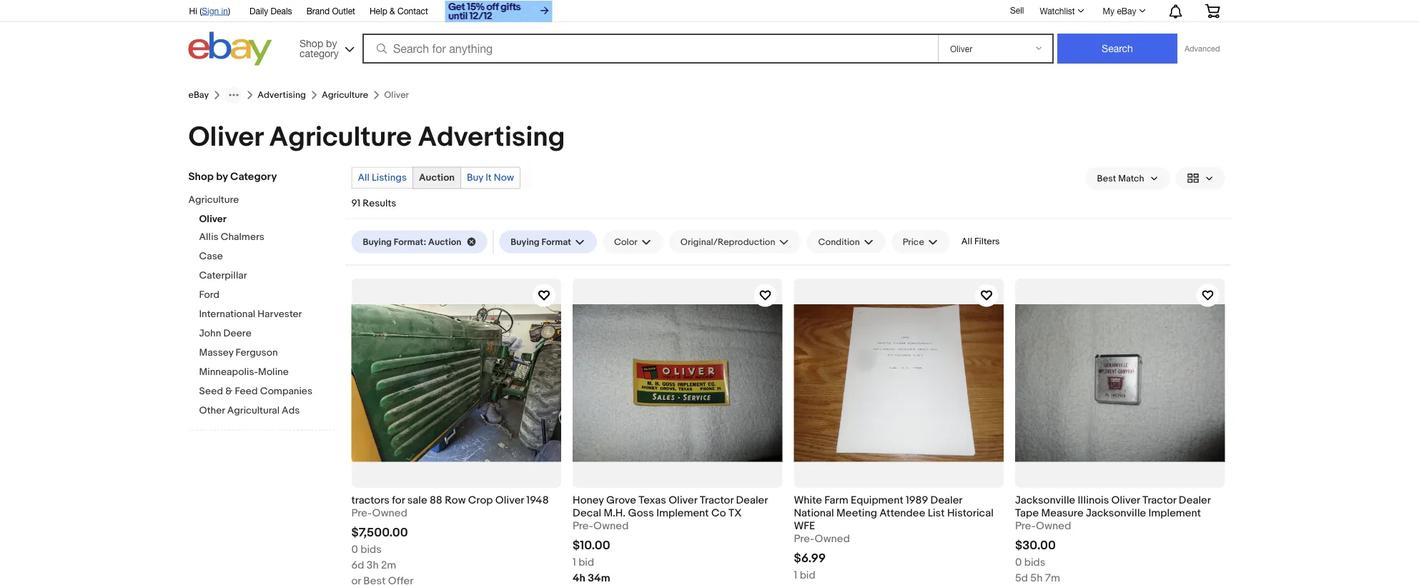 Task type: describe. For each thing, give the bounding box(es) containing it.
advertising link
[[258, 90, 306, 101]]

price
[[903, 237, 925, 248]]

$6.99
[[794, 552, 826, 567]]

$7,500.00
[[352, 526, 408, 541]]

measure
[[1042, 507, 1084, 520]]

case link
[[199, 251, 335, 264]]

color
[[614, 237, 638, 248]]

all listings
[[358, 172, 407, 184]]

listings
[[372, 172, 407, 184]]

for
[[392, 494, 405, 507]]

your shopping cart image
[[1205, 4, 1221, 18]]

oliver inside agriculture oliver allis chalmers case caterpillar ford international harvester john deere massey ferguson minneapolis-moline seed & feed companies other agricultural ads
[[199, 214, 227, 226]]

watchlist link
[[1033, 2, 1091, 19]]

oliver inside jacksonville illinois oliver tractor dealer tape measure jacksonville implement pre-owned $30.00 0 bids 5d 5h 7m
[[1112, 494, 1141, 507]]

by for category
[[216, 171, 228, 183]]

historical
[[948, 507, 994, 520]]

hi
[[189, 6, 197, 16]]

buying format: auction
[[363, 237, 462, 248]]

help
[[370, 6, 388, 16]]

& inside agriculture oliver allis chalmers case caterpillar ford international harvester john deere massey ferguson minneapolis-moline seed & feed companies other agricultural ads
[[225, 386, 233, 398]]

national
[[794, 507, 835, 520]]

implement inside jacksonville illinois oliver tractor dealer tape measure jacksonville implement pre-owned $30.00 0 bids 5d 5h 7m
[[1149, 507, 1202, 520]]

tractors for sale 88 row crop oliver 1948 link
[[352, 494, 562, 507]]

companies
[[260, 386, 313, 398]]

my ebay link
[[1096, 2, 1153, 19]]

owned inside honey grove texas oliver tractor dealer decal m.h. goss implement co tx pre-owned $10.00 1 bid 4h 34m
[[594, 520, 629, 533]]

all listings link
[[352, 168, 413, 188]]

buy
[[467, 172, 484, 184]]

0 inside $7,500.00 0 bids 6d 3h 2m
[[352, 544, 358, 557]]

$7,500.00 0 bids 6d 3h 2m
[[352, 526, 408, 572]]

bids inside $7,500.00 0 bids 6d 3h 2m
[[361, 544, 382, 557]]

condition
[[819, 237, 860, 248]]

buying format
[[511, 237, 571, 248]]

decal
[[573, 507, 602, 520]]

0 inside jacksonville illinois oliver tractor dealer tape measure jacksonville implement pre-owned $30.00 0 bids 5d 5h 7m
[[1016, 557, 1022, 570]]

john
[[199, 328, 221, 340]]

0 horizontal spatial advertising
[[258, 90, 306, 101]]

1 vertical spatial auction
[[429, 237, 462, 248]]

case
[[199, 251, 223, 263]]

equipment
[[851, 494, 904, 507]]

best
[[1098, 173, 1117, 184]]

pre- inside honey grove texas oliver tractor dealer decal m.h. goss implement co tx pre-owned $10.00 1 bid 4h 34m
[[573, 520, 594, 533]]

help & contact
[[370, 6, 428, 16]]

results
[[363, 197, 397, 210]]

honey grove texas oliver tractor dealer decal m.h. goss implement co tx pre-owned $10.00 1 bid 4h 34m
[[573, 494, 768, 585]]

oliver up shop by category at left
[[188, 121, 263, 154]]

ford link
[[199, 289, 335, 303]]

format
[[542, 237, 571, 248]]

co
[[712, 507, 726, 520]]

sign
[[202, 6, 219, 16]]

Search for anything text field
[[365, 35, 936, 62]]

daily deals
[[250, 6, 292, 16]]

agriculture oliver allis chalmers case caterpillar ford international harvester john deere massey ferguson minneapolis-moline seed & feed companies other agricultural ads
[[188, 194, 313, 417]]

5h
[[1031, 573, 1043, 585]]

shop for shop by category
[[300, 37, 323, 49]]

best match
[[1098, 173, 1145, 184]]

implement inside honey grove texas oliver tractor dealer decal m.h. goss implement co tx pre-owned $10.00 1 bid 4h 34m
[[657, 507, 709, 520]]

jacksonville illinois oliver tractor dealer tape measure jacksonville implement pre-owned $30.00 0 bids 5d 5h 7m
[[1016, 494, 1211, 585]]

1989
[[906, 494, 929, 507]]

shop for shop by category
[[188, 171, 214, 183]]

account navigation
[[181, 0, 1231, 24]]

wfe
[[794, 520, 816, 533]]

condition button
[[807, 231, 886, 254]]

my ebay
[[1103, 6, 1137, 16]]

owned inside 'tractors for sale 88 row crop oliver 1948 pre-owned'
[[372, 507, 408, 520]]

1948
[[527, 494, 549, 507]]

buying format button
[[499, 231, 597, 254]]

row
[[445, 494, 466, 507]]

advanced
[[1185, 44, 1221, 53]]

6d
[[352, 560, 364, 572]]

international harvester link
[[199, 309, 335, 322]]

list
[[928, 507, 945, 520]]

grove
[[607, 494, 637, 507]]

buying format: auction link
[[352, 231, 487, 254]]

owned inside white farm equipment 1989 dealer national meeting attendee list historical wfe pre-owned $6.99 1 bid
[[815, 533, 850, 546]]

agricultural
[[227, 405, 280, 417]]

ferguson
[[236, 347, 278, 359]]

7m
[[1046, 573, 1061, 585]]

hi ( sign in )
[[189, 6, 230, 16]]

dealer for pre-
[[931, 494, 963, 507]]

minneapolis-
[[199, 367, 258, 379]]

my
[[1103, 6, 1115, 16]]

other agricultural ads link
[[199, 405, 335, 419]]

john deere link
[[199, 328, 335, 342]]

advanced link
[[1178, 34, 1228, 63]]

pre- inside jacksonville illinois oliver tractor dealer tape measure jacksonville implement pre-owned $30.00 0 bids 5d 5h 7m
[[1016, 520, 1036, 533]]

m.h.
[[604, 507, 626, 520]]

88
[[430, 494, 443, 507]]

ebay inside "link"
[[1118, 6, 1137, 16]]

dealer for $30.00
[[1179, 494, 1211, 507]]

1 inside honey grove texas oliver tractor dealer decal m.h. goss implement co tx pre-owned $10.00 1 bid 4h 34m
[[573, 557, 576, 570]]

in
[[221, 6, 228, 16]]

illinois
[[1078, 494, 1110, 507]]

jacksonville illinois oliver tractor dealer tape measure jacksonville implement image
[[1016, 279, 1226, 489]]

now
[[494, 172, 514, 184]]

)
[[228, 6, 230, 16]]

get an extra 15% off image
[[445, 1, 553, 22]]

0 horizontal spatial jacksonville
[[1016, 494, 1076, 507]]

main content containing $7,500.00
[[346, 154, 1231, 586]]

91 results
[[352, 197, 397, 210]]



Task type: vqa. For each thing, say whether or not it's contained in the screenshot.
the bottom Silver
no



Task type: locate. For each thing, give the bounding box(es) containing it.
oliver left 1948
[[496, 494, 524, 507]]

0 vertical spatial &
[[390, 6, 395, 16]]

oliver up allis
[[199, 214, 227, 226]]

all filters button
[[956, 231, 1006, 253]]

2 dealer from the left
[[931, 494, 963, 507]]

all left filters
[[962, 236, 973, 247]]

attendee
[[880, 507, 926, 520]]

0 horizontal spatial &
[[225, 386, 233, 398]]

watchlist
[[1040, 6, 1076, 16]]

0 horizontal spatial bids
[[361, 544, 382, 557]]

agriculture down category
[[322, 90, 369, 101]]

outlet
[[332, 6, 355, 16]]

deere
[[223, 328, 252, 340]]

None submit
[[1058, 34, 1178, 64]]

format:
[[394, 237, 427, 248]]

bids up the 3h
[[361, 544, 382, 557]]

ads
[[282, 405, 300, 417]]

tractor
[[700, 494, 734, 507], [1143, 494, 1177, 507]]

moline
[[258, 367, 289, 379]]

1 horizontal spatial 1
[[794, 570, 798, 583]]

shop left the category
[[188, 171, 214, 183]]

1 horizontal spatial bid
[[800, 570, 816, 583]]

filters
[[975, 236, 1000, 247]]

advertising up buy it now
[[418, 121, 565, 154]]

tape
[[1016, 507, 1039, 520]]

bid
[[579, 557, 595, 570], [800, 570, 816, 583]]

2 tractor from the left
[[1143, 494, 1177, 507]]

sign in link
[[202, 6, 228, 16]]

all for all filters
[[962, 236, 973, 247]]

help & contact link
[[370, 4, 428, 19]]

tractors for sale 88 row crop oliver 1948 image
[[352, 279, 562, 489]]

1 horizontal spatial dealer
[[931, 494, 963, 507]]

massey ferguson link
[[199, 347, 335, 361]]

1 implement from the left
[[657, 507, 709, 520]]

0 vertical spatial auction
[[419, 172, 455, 184]]

0 horizontal spatial bid
[[579, 557, 595, 570]]

jacksonville down illinois
[[1087, 507, 1147, 520]]

honey
[[573, 494, 604, 507]]

&
[[390, 6, 395, 16], [225, 386, 233, 398]]

deals
[[271, 6, 292, 16]]

buying for buying format
[[511, 237, 540, 248]]

by for category
[[326, 37, 337, 49]]

0 vertical spatial ebay
[[1118, 6, 1137, 16]]

harvester
[[258, 309, 302, 321]]

0 up 5d at the bottom right
[[1016, 557, 1022, 570]]

shop inside shop by category
[[300, 37, 323, 49]]

all left listings
[[358, 172, 370, 184]]

agriculture link down the category
[[188, 194, 324, 208]]

allis
[[199, 231, 219, 244]]

1 vertical spatial advertising
[[418, 121, 565, 154]]

seed & feed companies link
[[199, 386, 335, 399]]

bid inside white farm equipment 1989 dealer national meeting attendee list historical wfe pre-owned $6.99 1 bid
[[800, 570, 816, 583]]

0 vertical spatial shop
[[300, 37, 323, 49]]

category
[[300, 47, 339, 59]]

1 horizontal spatial ebay
[[1118, 6, 1137, 16]]

1 horizontal spatial implement
[[1149, 507, 1202, 520]]

oliver right illinois
[[1112, 494, 1141, 507]]

1 vertical spatial by
[[216, 171, 228, 183]]

match
[[1119, 173, 1145, 184]]

caterpillar link
[[199, 270, 335, 284]]

1 dealer from the left
[[736, 494, 768, 507]]

2 buying from the left
[[511, 237, 540, 248]]

2 vertical spatial agriculture
[[188, 194, 239, 206]]

0 horizontal spatial shop
[[188, 171, 214, 183]]

bid down $6.99
[[800, 570, 816, 583]]

shop by category button
[[293, 32, 358, 63]]

owned down m.h.
[[594, 520, 629, 533]]

1 horizontal spatial advertising
[[418, 121, 565, 154]]

0 horizontal spatial ebay
[[188, 90, 209, 101]]

1 horizontal spatial jacksonville
[[1087, 507, 1147, 520]]

pre- down tractors
[[352, 507, 372, 520]]

feed
[[235, 386, 258, 398]]

0 up 6d
[[352, 544, 358, 557]]

1 tractor from the left
[[700, 494, 734, 507]]

by left the category
[[216, 171, 228, 183]]

jacksonville up measure
[[1016, 494, 1076, 507]]

original/reproduction
[[681, 237, 776, 248]]

buying left format:
[[363, 237, 392, 248]]

farm
[[825, 494, 849, 507]]

massey
[[199, 347, 233, 359]]

2 horizontal spatial dealer
[[1179, 494, 1211, 507]]

auction left buy on the top of page
[[419, 172, 455, 184]]

2m
[[381, 560, 397, 572]]

dealer inside honey grove texas oliver tractor dealer decal m.h. goss implement co tx pre-owned $10.00 1 bid 4h 34m
[[736, 494, 768, 507]]

by
[[326, 37, 337, 49], [216, 171, 228, 183]]

agriculture
[[322, 90, 369, 101], [269, 121, 412, 154], [188, 194, 239, 206]]

pre- down wfe
[[794, 533, 815, 546]]

$30.00
[[1016, 539, 1056, 554]]

tractor up co
[[700, 494, 734, 507]]

1 vertical spatial agriculture link
[[188, 194, 324, 208]]

dealer inside white farm equipment 1989 dealer national meeting attendee list historical wfe pre-owned $6.99 1 bid
[[931, 494, 963, 507]]

white farm equipment 1989 dealer national meeting attendee list historical wfe image
[[794, 279, 1004, 489]]

main content
[[346, 154, 1231, 586]]

0 vertical spatial advertising
[[258, 90, 306, 101]]

sell
[[1011, 5, 1025, 15]]

original/reproduction button
[[669, 231, 801, 254]]

tractor right illinois
[[1143, 494, 1177, 507]]

agriculture link down category
[[322, 90, 369, 101]]

seed
[[199, 386, 223, 398]]

0 horizontal spatial implement
[[657, 507, 709, 520]]

& inside "account" 'navigation'
[[390, 6, 395, 16]]

goss
[[628, 507, 654, 520]]

daily
[[250, 6, 268, 16]]

owned down measure
[[1036, 520, 1072, 533]]

3 dealer from the left
[[1179, 494, 1211, 507]]

1 buying from the left
[[363, 237, 392, 248]]

view: gallery view image
[[1188, 171, 1214, 186]]

0 horizontal spatial by
[[216, 171, 228, 183]]

best match button
[[1086, 167, 1171, 190]]

$10.00
[[573, 539, 611, 554]]

agriculture for agriculture
[[322, 90, 369, 101]]

shop by category banner
[[181, 0, 1231, 69]]

0 horizontal spatial 0
[[352, 544, 358, 557]]

honey grove texas oliver tractor dealer decal m.h. goss implement co tx image
[[573, 279, 783, 489]]

pre- down tape
[[1016, 520, 1036, 533]]

0 vertical spatial agriculture link
[[322, 90, 369, 101]]

buying for buying format: auction
[[363, 237, 392, 248]]

0 horizontal spatial buying
[[363, 237, 392, 248]]

1 up "4h"
[[573, 557, 576, 570]]

0 horizontal spatial dealer
[[736, 494, 768, 507]]

owned up $6.99
[[815, 533, 850, 546]]

bids inside jacksonville illinois oliver tractor dealer tape measure jacksonville implement pre-owned $30.00 0 bids 5d 5h 7m
[[1025, 557, 1046, 570]]

& right 'help'
[[390, 6, 395, 16]]

auction right format:
[[429, 237, 462, 248]]

5d
[[1016, 573, 1029, 585]]

agriculture up the all listings
[[269, 121, 412, 154]]

shop
[[300, 37, 323, 49], [188, 171, 214, 183]]

buying left format
[[511, 237, 540, 248]]

0 vertical spatial agriculture
[[322, 90, 369, 101]]

shop by category
[[188, 171, 277, 183]]

tractor inside honey grove texas oliver tractor dealer decal m.h. goss implement co tx pre-owned $10.00 1 bid 4h 34m
[[700, 494, 734, 507]]

jacksonville illinois oliver tractor dealer tape measure jacksonville implement link
[[1016, 494, 1226, 520]]

all for all listings
[[358, 172, 370, 184]]

tractors for sale 88 row crop oliver 1948 pre-owned
[[352, 494, 549, 520]]

oliver inside honey grove texas oliver tractor dealer decal m.h. goss implement co tx pre-owned $10.00 1 bid 4h 34m
[[669, 494, 698, 507]]

owned inside jacksonville illinois oliver tractor dealer tape measure jacksonville implement pre-owned $30.00 0 bids 5d 5h 7m
[[1036, 520, 1072, 533]]

1 vertical spatial all
[[962, 236, 973, 247]]

meeting
[[837, 507, 878, 520]]

bid inside honey grove texas oliver tractor dealer decal m.h. goss implement co tx pre-owned $10.00 1 bid 4h 34m
[[579, 557, 595, 570]]

0
[[352, 544, 358, 557], [1016, 557, 1022, 570]]

sell link
[[1004, 5, 1031, 15]]

agriculture down shop by category at left
[[188, 194, 239, 206]]

advertising down category
[[258, 90, 306, 101]]

by down brand outlet link
[[326, 37, 337, 49]]

1 vertical spatial agriculture
[[269, 121, 412, 154]]

caterpillar
[[199, 270, 247, 282]]

0 horizontal spatial all
[[358, 172, 370, 184]]

allis chalmers link
[[199, 231, 335, 245]]

1 horizontal spatial by
[[326, 37, 337, 49]]

owned down for
[[372, 507, 408, 520]]

1 horizontal spatial buying
[[511, 237, 540, 248]]

1 vertical spatial shop
[[188, 171, 214, 183]]

1 horizontal spatial &
[[390, 6, 395, 16]]

1 horizontal spatial all
[[962, 236, 973, 247]]

oliver right the texas
[[669, 494, 698, 507]]

other
[[199, 405, 225, 417]]

tractor inside jacksonville illinois oliver tractor dealer tape measure jacksonville implement pre-owned $30.00 0 bids 5d 5h 7m
[[1143, 494, 1177, 507]]

crop
[[468, 494, 493, 507]]

ebay
[[1118, 6, 1137, 16], [188, 90, 209, 101]]

pre- inside 'tractors for sale 88 row crop oliver 1948 pre-owned'
[[352, 507, 372, 520]]

by inside shop by category
[[326, 37, 337, 49]]

all
[[358, 172, 370, 184], [962, 236, 973, 247]]

oliver inside 'tractors for sale 88 row crop oliver 1948 pre-owned'
[[496, 494, 524, 507]]

buy it now link
[[461, 168, 520, 188]]

dealer inside jacksonville illinois oliver tractor dealer tape measure jacksonville implement pre-owned $30.00 0 bids 5d 5h 7m
[[1179, 494, 1211, 507]]

1 horizontal spatial shop
[[300, 37, 323, 49]]

1 horizontal spatial 0
[[1016, 557, 1022, 570]]

brand outlet
[[307, 6, 355, 16]]

bid up "4h"
[[579, 557, 595, 570]]

owned
[[372, 507, 408, 520], [594, 520, 629, 533], [1036, 520, 1072, 533], [815, 533, 850, 546]]

1
[[573, 557, 576, 570], [794, 570, 798, 583]]

pre- inside white farm equipment 1989 dealer national meeting attendee list historical wfe pre-owned $6.99 1 bid
[[794, 533, 815, 546]]

1 horizontal spatial tractor
[[1143, 494, 1177, 507]]

ebay link
[[188, 90, 209, 101]]

dealer
[[736, 494, 768, 507], [931, 494, 963, 507], [1179, 494, 1211, 507]]

3h
[[367, 560, 379, 572]]

price button
[[892, 231, 951, 254]]

agriculture for agriculture oliver allis chalmers case caterpillar ford international harvester john deere massey ferguson minneapolis-moline seed & feed companies other agricultural ads
[[188, 194, 239, 206]]

shop down brand
[[300, 37, 323, 49]]

white farm equipment 1989 dealer national meeting attendee list historical wfe pre-owned $6.99 1 bid
[[794, 494, 994, 583]]

pre- down decal
[[573, 520, 594, 533]]

2 implement from the left
[[1149, 507, 1202, 520]]

buying inside dropdown button
[[511, 237, 540, 248]]

0 vertical spatial all
[[358, 172, 370, 184]]

1 vertical spatial &
[[225, 386, 233, 398]]

0 horizontal spatial tractor
[[700, 494, 734, 507]]

0 horizontal spatial 1
[[573, 557, 576, 570]]

1 horizontal spatial bids
[[1025, 557, 1046, 570]]

buy it now
[[467, 172, 514, 184]]

1 down $6.99
[[794, 570, 798, 583]]

none submit inside shop by category banner
[[1058, 34, 1178, 64]]

agriculture inside agriculture oliver allis chalmers case caterpillar ford international harvester john deere massey ferguson minneapolis-moline seed & feed companies other agricultural ads
[[188, 194, 239, 206]]

pre-
[[352, 507, 372, 520], [573, 520, 594, 533], [1016, 520, 1036, 533], [794, 533, 815, 546]]

contact
[[398, 6, 428, 16]]

chalmers
[[221, 231, 264, 244]]

1 vertical spatial ebay
[[188, 90, 209, 101]]

minneapolis-moline link
[[199, 367, 335, 380]]

1 inside white farm equipment 1989 dealer national meeting attendee list historical wfe pre-owned $6.99 1 bid
[[794, 570, 798, 583]]

0 vertical spatial by
[[326, 37, 337, 49]]

bids up 5h
[[1025, 557, 1046, 570]]

it
[[486, 172, 492, 184]]

& left 'feed'
[[225, 386, 233, 398]]

all inside button
[[962, 236, 973, 247]]



